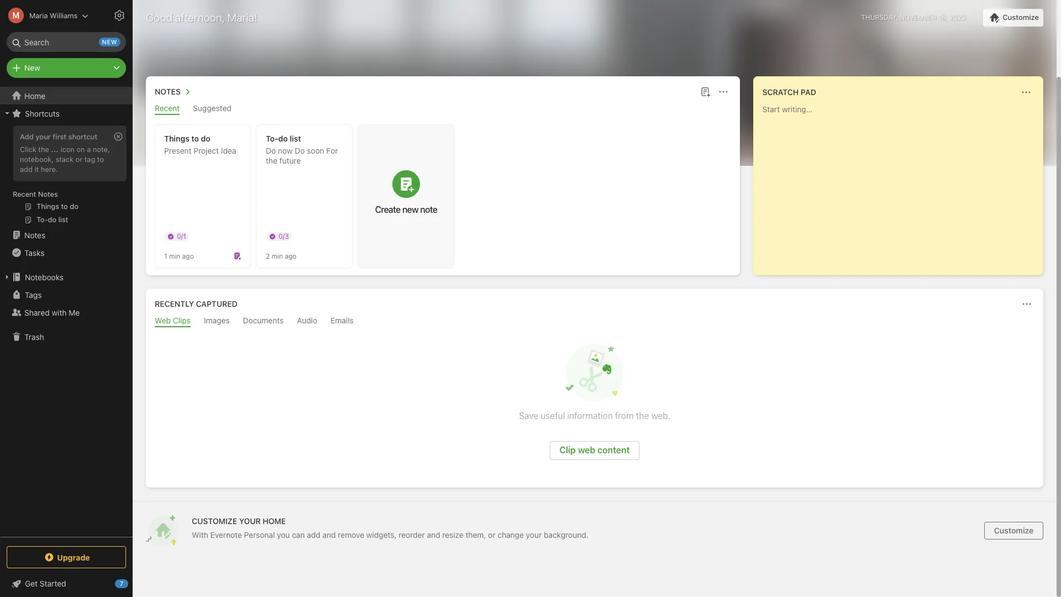 Task type: describe. For each thing, give the bounding box(es) containing it.
present
[[164, 146, 192, 155]]

afternoon,
[[175, 11, 225, 24]]

Search text field
[[14, 32, 118, 52]]

home link
[[0, 87, 133, 105]]

recently
[[155, 299, 194, 309]]

tasks button
[[0, 244, 132, 262]]

upgrade
[[57, 553, 90, 562]]

them,
[[466, 530, 486, 540]]

new button
[[7, 58, 126, 78]]

idea
[[221, 146, 236, 155]]

soon
[[307, 146, 324, 155]]

useful
[[541, 411, 565, 421]]

more actions image
[[1020, 86, 1034, 99]]

from
[[616, 411, 634, 421]]

list
[[290, 134, 301, 143]]

tree containing home
[[0, 87, 133, 536]]

the inside 'group'
[[38, 145, 49, 154]]

your inside customize your home with evernote personal you can add and remove widgets, reorder and resize them, or change your background.
[[526, 530, 542, 540]]

2 min ago
[[266, 252, 297, 260]]

do inside things to do present project idea
[[201, 134, 211, 143]]

2
[[266, 252, 270, 260]]

Help and Learning task checklist field
[[0, 575, 133, 593]]

audio tab
[[297, 316, 318, 327]]

icon on a note, notebook, stack or tag to add it here.
[[20, 145, 110, 174]]

notebook,
[[20, 155, 54, 164]]

reorder
[[399, 530, 425, 540]]

background.
[[544, 530, 589, 540]]

0 vertical spatial your
[[36, 132, 51, 141]]

upgrade button
[[7, 546, 126, 569]]

more actions field for scratch pad
[[1019, 85, 1035, 100]]

ago for 1 min ago
[[182, 252, 194, 260]]

2023
[[950, 13, 966, 22]]

get started
[[25, 579, 66, 588]]

add inside customize your home with evernote personal you can add and remove widgets, reorder and resize them, or change your background.
[[307, 530, 321, 540]]

tab list for recently captured
[[148, 316, 1042, 327]]

clip web content button
[[551, 441, 640, 460]]

create
[[375, 205, 401, 215]]

you
[[277, 530, 290, 540]]

to-do list do now do soon for the future
[[266, 134, 338, 165]]

project
[[194, 146, 219, 155]]

7
[[120, 580, 123, 587]]

2 and from the left
[[427, 530, 441, 540]]

scratch
[[763, 87, 799, 97]]

tags button
[[0, 286, 132, 304]]

with
[[192, 530, 208, 540]]

me
[[69, 308, 80, 317]]

1
[[164, 252, 167, 260]]

customize your home with evernote personal you can add and remove widgets, reorder and resize them, or change your background.
[[192, 517, 589, 540]]

notes inside "link"
[[24, 230, 45, 240]]

do inside to-do list do now do soon for the future
[[279, 134, 288, 143]]

captured
[[196, 299, 238, 309]]

web clips tab
[[155, 316, 191, 327]]

the inside tab panel
[[637, 411, 650, 421]]

it
[[35, 165, 39, 174]]

shortcut
[[68, 132, 97, 141]]

documents tab
[[243, 316, 284, 327]]

click
[[20, 145, 36, 154]]

web.
[[652, 411, 671, 421]]

web clips
[[155, 316, 191, 325]]

for
[[327, 146, 338, 155]]

more actions field for recently captured
[[1020, 296, 1035, 312]]

0 vertical spatial customize
[[1003, 13, 1040, 22]]

audio
[[297, 316, 318, 325]]

images tab
[[204, 316, 230, 327]]

click to collapse image
[[129, 577, 137, 590]]

recent tab
[[155, 103, 180, 115]]

maria
[[29, 11, 48, 20]]

web
[[155, 316, 171, 325]]

maria!
[[228, 11, 258, 24]]

0/1
[[177, 232, 186, 241]]

expand notebooks image
[[3, 273, 12, 282]]

stack
[[56, 155, 74, 164]]

new
[[24, 63, 40, 72]]

recently captured button
[[153, 298, 238, 311]]

shared
[[24, 308, 50, 317]]

min for 1
[[169, 252, 181, 260]]

to inside things to do present project idea
[[192, 134, 199, 143]]

tags
[[25, 290, 42, 299]]

recent for recent notes
[[13, 190, 36, 199]]

notes inside button
[[155, 87, 181, 96]]

information
[[568, 411, 613, 421]]

min for 2
[[272, 252, 283, 260]]

shortcuts button
[[0, 105, 132, 122]]

november
[[900, 13, 937, 22]]

pad
[[801, 87, 817, 97]]

change
[[498, 530, 524, 540]]

future
[[280, 156, 301, 165]]

1 vertical spatial customize
[[995, 526, 1034, 535]]

or inside customize your home with evernote personal you can add and remove widgets, reorder and resize them, or change your background.
[[488, 530, 496, 540]]

16,
[[939, 13, 948, 22]]

home
[[24, 91, 45, 100]]

shared with me link
[[0, 304, 132, 321]]

thursday, november 16, 2023
[[862, 13, 966, 22]]

clip
[[560, 445, 576, 455]]

evernote
[[210, 530, 242, 540]]

1 min ago
[[164, 252, 194, 260]]

to-
[[266, 134, 279, 143]]

recently captured
[[155, 299, 238, 309]]



Task type: vqa. For each thing, say whether or not it's contained in the screenshot.
the topmost new
yes



Task type: locate. For each thing, give the bounding box(es) containing it.
web
[[578, 445, 596, 455]]

1 tab list from the top
[[148, 103, 738, 115]]

the left the ...
[[38, 145, 49, 154]]

0 horizontal spatial to
[[97, 155, 104, 164]]

0 horizontal spatial recent
[[13, 190, 36, 199]]

1 vertical spatial to
[[97, 155, 104, 164]]

ago for 2 min ago
[[285, 252, 297, 260]]

0 horizontal spatial new
[[102, 38, 117, 45]]

suggested tab
[[193, 103, 232, 115]]

0 horizontal spatial min
[[169, 252, 181, 260]]

0 horizontal spatial do
[[201, 134, 211, 143]]

2 tab list from the top
[[148, 316, 1042, 327]]

1 vertical spatial tab list
[[148, 316, 1042, 327]]

emails
[[331, 316, 354, 325]]

2 horizontal spatial the
[[637, 411, 650, 421]]

notebooks link
[[0, 268, 132, 286]]

1 and from the left
[[323, 530, 336, 540]]

1 horizontal spatial or
[[488, 530, 496, 540]]

trash link
[[0, 328, 132, 346]]

0 horizontal spatial the
[[38, 145, 49, 154]]

more actions image
[[717, 85, 730, 98], [1021, 298, 1034, 311]]

shared with me
[[24, 308, 80, 317]]

clips
[[173, 316, 191, 325]]

and left remove
[[323, 530, 336, 540]]

web clips tab panel
[[146, 327, 1044, 488]]

or inside icon on a note, notebook, stack or tag to add it here.
[[76, 155, 82, 164]]

clip web content
[[560, 445, 630, 455]]

1 horizontal spatial add
[[307, 530, 321, 540]]

1 vertical spatial notes
[[38, 190, 58, 199]]

scratch pad
[[763, 87, 817, 97]]

notebooks
[[25, 272, 64, 282]]

with
[[52, 308, 67, 317]]

icon
[[61, 145, 75, 154]]

add inside icon on a note, notebook, stack or tag to add it here.
[[20, 165, 33, 174]]

get
[[25, 579, 38, 588]]

min right the 2
[[272, 252, 283, 260]]

personal
[[244, 530, 275, 540]]

0 vertical spatial the
[[38, 145, 49, 154]]

0 vertical spatial more actions image
[[717, 85, 730, 98]]

notes up the tasks
[[24, 230, 45, 240]]

recent tab panel
[[146, 115, 740, 275]]

do
[[266, 146, 276, 155], [295, 146, 305, 155]]

2 vertical spatial the
[[637, 411, 650, 421]]

1 horizontal spatial do
[[279, 134, 288, 143]]

1 ago from the left
[[182, 252, 194, 260]]

do up project
[[201, 134, 211, 143]]

new
[[102, 38, 117, 45], [403, 205, 419, 215]]

remove
[[338, 530, 365, 540]]

1 horizontal spatial new
[[403, 205, 419, 215]]

0 horizontal spatial more actions image
[[717, 85, 730, 98]]

first
[[53, 132, 66, 141]]

1 horizontal spatial do
[[295, 146, 305, 155]]

on
[[77, 145, 85, 154]]

1 vertical spatial recent
[[13, 190, 36, 199]]

...
[[51, 145, 59, 154]]

1 horizontal spatial ago
[[285, 252, 297, 260]]

the inside to-do list do now do soon for the future
[[266, 156, 278, 165]]

shortcuts
[[25, 109, 60, 118]]

0 horizontal spatial do
[[266, 146, 276, 155]]

1 min from the left
[[169, 252, 181, 260]]

or right the them,
[[488, 530, 496, 540]]

and
[[323, 530, 336, 540], [427, 530, 441, 540]]

thursday,
[[862, 13, 899, 22]]

your right change
[[526, 530, 542, 540]]

notes button
[[153, 85, 194, 98]]

new search field
[[14, 32, 121, 52]]

tasks
[[24, 248, 44, 257]]

ago down 0/1
[[182, 252, 194, 260]]

1 horizontal spatial your
[[526, 530, 542, 540]]

click the ...
[[20, 145, 59, 154]]

0 vertical spatial add
[[20, 165, 33, 174]]

save
[[519, 411, 539, 421]]

settings image
[[113, 9, 126, 22]]

2 do from the left
[[295, 146, 305, 155]]

customize button
[[984, 9, 1044, 27], [985, 522, 1044, 540]]

0 vertical spatial tab list
[[148, 103, 738, 115]]

0 vertical spatial notes
[[155, 87, 181, 96]]

0 vertical spatial recent
[[155, 103, 180, 113]]

1 horizontal spatial recent
[[155, 103, 180, 113]]

ago
[[182, 252, 194, 260], [285, 252, 297, 260]]

create new note button
[[359, 125, 454, 268]]

1 horizontal spatial the
[[266, 156, 278, 165]]

0/3
[[279, 232, 289, 241]]

More actions field
[[716, 84, 732, 100], [1019, 85, 1035, 100], [1020, 296, 1035, 312]]

tab list
[[148, 103, 738, 115], [148, 316, 1042, 327]]

1 vertical spatial more actions image
[[1021, 298, 1034, 311]]

tab list containing web clips
[[148, 316, 1042, 327]]

recent
[[155, 103, 180, 113], [13, 190, 36, 199]]

0 horizontal spatial or
[[76, 155, 82, 164]]

emails tab
[[331, 316, 354, 327]]

1 vertical spatial customize button
[[985, 522, 1044, 540]]

the
[[38, 145, 49, 154], [266, 156, 278, 165], [637, 411, 650, 421]]

min right 1
[[169, 252, 181, 260]]

group containing add your first shortcut
[[0, 122, 132, 231]]

good afternoon, maria!
[[146, 11, 258, 24]]

notes up recent tab at the left top of page
[[155, 87, 181, 96]]

your
[[36, 132, 51, 141], [526, 530, 542, 540]]

recent down notes button
[[155, 103, 180, 113]]

williams
[[50, 11, 78, 20]]

do down list
[[295, 146, 305, 155]]

the right from
[[637, 411, 650, 421]]

1 vertical spatial add
[[307, 530, 321, 540]]

1 horizontal spatial more actions image
[[1021, 298, 1034, 311]]

0 vertical spatial customize button
[[984, 9, 1044, 27]]

here.
[[41, 165, 58, 174]]

to up project
[[192, 134, 199, 143]]

do down to-
[[266, 146, 276, 155]]

more actions image inside 'field'
[[1021, 298, 1034, 311]]

tree
[[0, 87, 133, 536]]

notes down here.
[[38, 190, 58, 199]]

scratch pad button
[[761, 86, 817, 99]]

0 horizontal spatial ago
[[182, 252, 194, 260]]

1 vertical spatial your
[[526, 530, 542, 540]]

maria williams
[[29, 11, 78, 20]]

add right can
[[307, 530, 321, 540]]

1 vertical spatial new
[[403, 205, 419, 215]]

0 horizontal spatial add
[[20, 165, 33, 174]]

or down on
[[76, 155, 82, 164]]

new inside create new note button
[[403, 205, 419, 215]]

0 horizontal spatial your
[[36, 132, 51, 141]]

0 vertical spatial new
[[102, 38, 117, 45]]

note,
[[93, 145, 110, 154]]

2 do from the left
[[279, 134, 288, 143]]

to inside icon on a note, notebook, stack or tag to add it here.
[[97, 155, 104, 164]]

to
[[192, 134, 199, 143], [97, 155, 104, 164]]

0 horizontal spatial and
[[323, 530, 336, 540]]

2 ago from the left
[[285, 252, 297, 260]]

widgets,
[[367, 530, 397, 540]]

customize
[[1003, 13, 1040, 22], [995, 526, 1034, 535]]

things
[[164, 134, 190, 143]]

1 vertical spatial the
[[266, 156, 278, 165]]

0 vertical spatial to
[[192, 134, 199, 143]]

tag
[[84, 155, 95, 164]]

add your first shortcut
[[20, 132, 97, 141]]

trash
[[24, 332, 44, 342]]

1 do from the left
[[266, 146, 276, 155]]

note
[[421, 205, 438, 215]]

images
[[204, 316, 230, 325]]

1 horizontal spatial min
[[272, 252, 283, 260]]

resize
[[443, 530, 464, 540]]

do left list
[[279, 134, 288, 143]]

group
[[0, 122, 132, 231]]

suggested
[[193, 103, 232, 113]]

notes link
[[0, 226, 132, 244]]

the left future
[[266, 156, 278, 165]]

add left the 'it'
[[20, 165, 33, 174]]

save useful information from the web.
[[519, 411, 671, 421]]

Account field
[[0, 4, 89, 27]]

ago down 0/3
[[285, 252, 297, 260]]

1 horizontal spatial to
[[192, 134, 199, 143]]

new inside new search box
[[102, 38, 117, 45]]

recent down the 'it'
[[13, 190, 36, 199]]

documents
[[243, 316, 284, 325]]

1 horizontal spatial and
[[427, 530, 441, 540]]

customize
[[192, 517, 237, 526]]

to down note,
[[97, 155, 104, 164]]

home
[[263, 517, 286, 526]]

started
[[40, 579, 66, 588]]

2 min from the left
[[272, 252, 283, 260]]

content
[[598, 445, 630, 455]]

things to do present project idea
[[164, 134, 236, 155]]

1 do from the left
[[201, 134, 211, 143]]

new left note
[[403, 205, 419, 215]]

1 vertical spatial or
[[488, 530, 496, 540]]

recent for recent
[[155, 103, 180, 113]]

or
[[76, 155, 82, 164], [488, 530, 496, 540]]

your
[[239, 517, 261, 526]]

Start writing… text field
[[763, 105, 1043, 266]]

2 vertical spatial notes
[[24, 230, 45, 240]]

new down the settings icon at the left of page
[[102, 38, 117, 45]]

0 vertical spatial or
[[76, 155, 82, 164]]

your up click the ...
[[36, 132, 51, 141]]

tab list containing recent
[[148, 103, 738, 115]]

and left resize
[[427, 530, 441, 540]]

tab list for notes
[[148, 103, 738, 115]]



